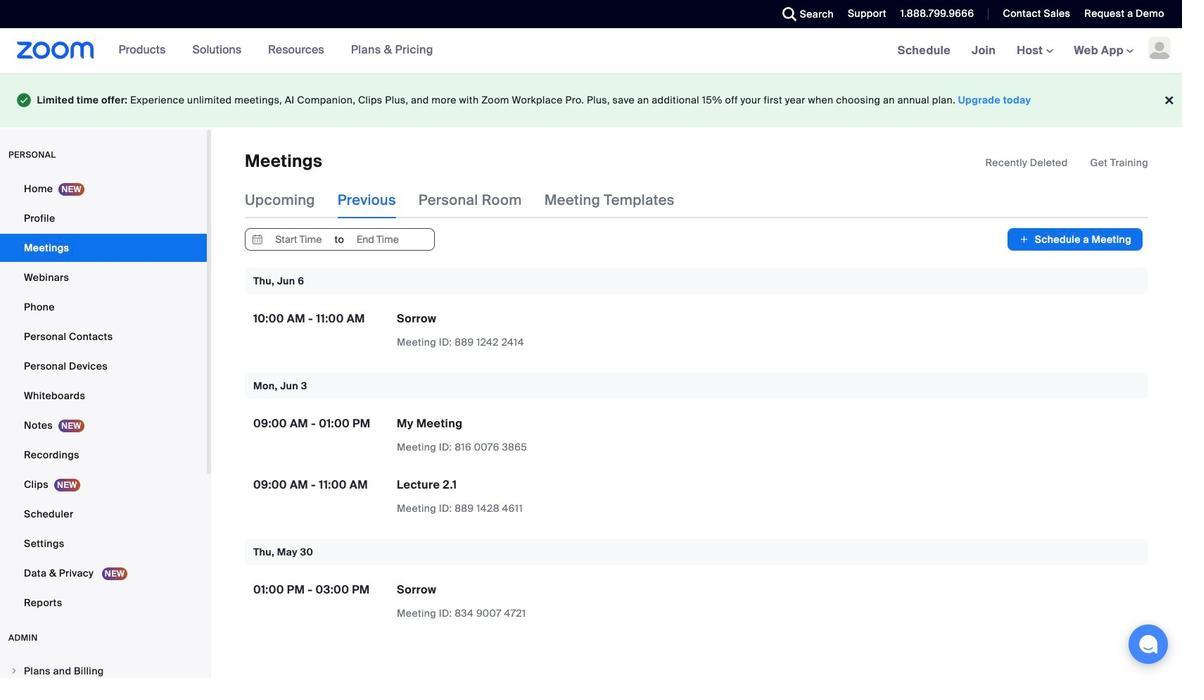 Task type: locate. For each thing, give the bounding box(es) containing it.
menu item
[[0, 657, 207, 678]]

0 vertical spatial sorrow element
[[397, 311, 437, 326]]

meetings navigation
[[888, 28, 1183, 74]]

add image
[[1020, 232, 1030, 246]]

1 sorrow element from the top
[[397, 311, 437, 326]]

sorrow element
[[397, 311, 437, 326], [397, 582, 437, 597]]

1 vertical spatial sorrow element
[[397, 582, 437, 597]]

banner
[[0, 28, 1183, 74]]

footer
[[0, 73, 1183, 127]]

my meeting element
[[397, 416, 463, 431]]

lecture 2.1 element
[[397, 477, 457, 492]]

tabs of meeting tab list
[[245, 182, 698, 218]]

date image
[[249, 229, 266, 250]]

application
[[986, 155, 1149, 169], [397, 311, 644, 350], [397, 416, 644, 455], [397, 477, 644, 516], [397, 582, 644, 621]]



Task type: describe. For each thing, give the bounding box(es) containing it.
right image
[[10, 666, 18, 675]]

2 sorrow element from the top
[[397, 582, 437, 597]]

zoom logo image
[[17, 42, 94, 59]]

product information navigation
[[94, 28, 444, 73]]

personal menu menu
[[0, 174, 207, 618]]

Date Range Picker End field
[[345, 229, 411, 250]]

profile picture image
[[1149, 37, 1172, 59]]

type image
[[17, 90, 31, 110]]

Date Range Picker Start field
[[266, 229, 331, 250]]

open chat image
[[1139, 634, 1159, 654]]



Task type: vqa. For each thing, say whether or not it's contained in the screenshot.
close icon
no



